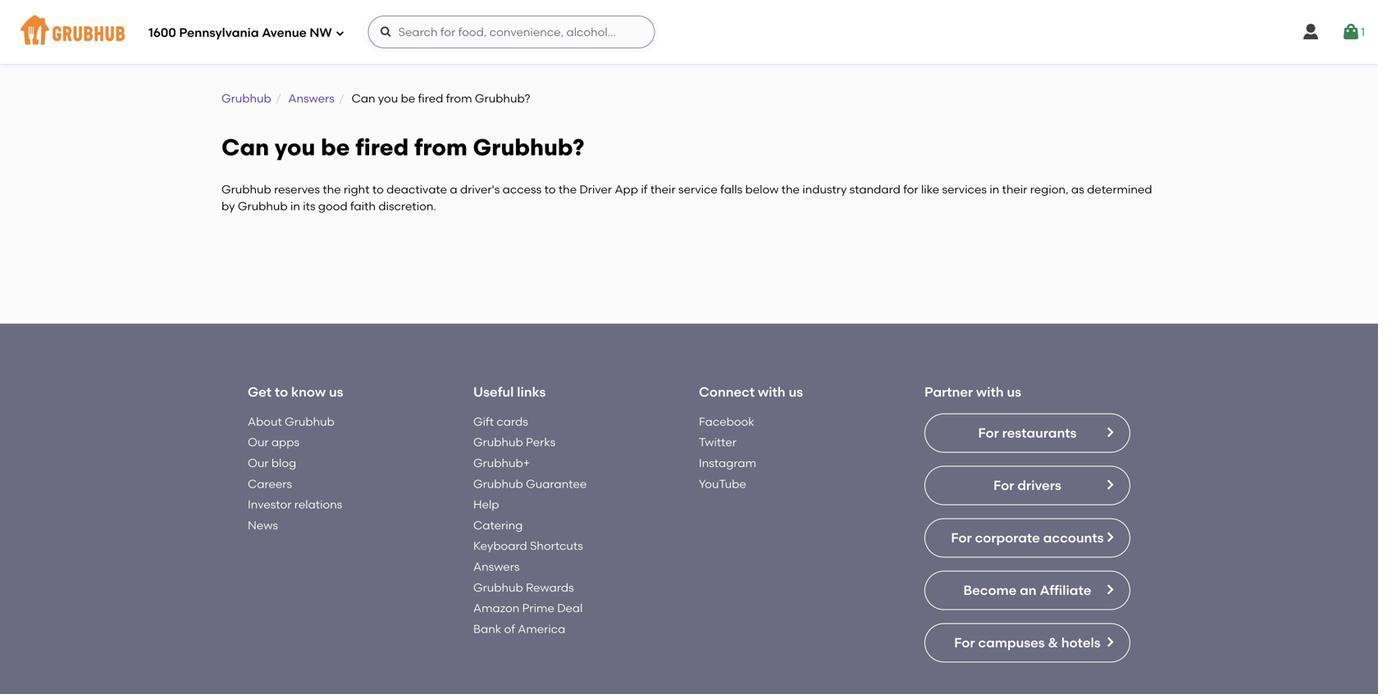 Task type: describe. For each thing, give the bounding box(es) containing it.
us for partner with us
[[1007, 384, 1021, 400]]

grubhub reserves the right to deactivate a driver's access to the driver app if their service falls below the industry standard for like services in their region, as determined by grubhub in its good faith discretion.
[[221, 183, 1152, 213]]

grubhub+ link
[[473, 457, 530, 471]]

gift cards grubhub perks grubhub+ grubhub guarantee help catering keyboard shortcuts answers grubhub rewards amazon prime deal bank of america
[[473, 415, 587, 637]]

grubhub perks link
[[473, 436, 556, 450]]

grubhub+
[[473, 457, 530, 471]]

if
[[641, 183, 648, 196]]

for corporate accounts
[[951, 530, 1104, 546]]

falls
[[720, 183, 743, 196]]

2 our from the top
[[248, 457, 269, 471]]

2 horizontal spatial to
[[544, 183, 556, 196]]

1 horizontal spatial you
[[378, 91, 398, 105]]

about
[[248, 415, 282, 429]]

for for for campuses & hotels
[[954, 635, 975, 651]]

of
[[504, 623, 515, 637]]

news link
[[248, 519, 278, 533]]

answers inside gift cards grubhub perks grubhub+ grubhub guarantee help catering keyboard shortcuts answers grubhub rewards amazon prime deal bank of america
[[473, 560, 520, 574]]

keyboard
[[473, 540, 527, 554]]

1 our from the top
[[248, 436, 269, 450]]

connect
[[699, 384, 755, 400]]

1 vertical spatial can you be fired from grubhub?
[[221, 134, 584, 161]]

useful links
[[473, 384, 546, 400]]

grubhub guarantee link
[[473, 477, 587, 491]]

determined
[[1087, 183, 1152, 196]]

blog
[[271, 457, 296, 471]]

for campuses & hotels
[[954, 635, 1101, 651]]

access
[[503, 183, 542, 196]]

facebook
[[699, 415, 754, 429]]

careers link
[[248, 477, 292, 491]]

bank
[[473, 623, 501, 637]]

1
[[1361, 25, 1365, 39]]

0 horizontal spatial to
[[275, 384, 288, 400]]

help
[[473, 498, 499, 512]]

app
[[615, 183, 638, 196]]

discretion.
[[378, 199, 436, 213]]

1600
[[148, 26, 176, 40]]

grubhub down '1600 pennsylvania avenue nw' on the left
[[221, 91, 271, 105]]

0 vertical spatial grubhub?
[[475, 91, 530, 105]]

relations
[[294, 498, 342, 512]]

perks
[[526, 436, 556, 450]]

about grubhub our apps our blog careers investor relations news
[[248, 415, 342, 533]]

&
[[1048, 635, 1058, 651]]

driver
[[580, 183, 612, 196]]

investor relations link
[[248, 498, 342, 512]]

rewards
[[526, 581, 574, 595]]

for drivers link
[[925, 466, 1130, 506]]

0 vertical spatial can
[[352, 91, 375, 105]]

connect with us
[[699, 384, 803, 400]]

drivers
[[1018, 478, 1061, 494]]

below
[[745, 183, 779, 196]]

for for for restaurants
[[978, 425, 999, 441]]

us for connect with us
[[789, 384, 803, 400]]

links
[[517, 384, 546, 400]]

become an affiliate link
[[925, 571, 1130, 611]]

0 vertical spatial be
[[401, 91, 415, 105]]

restaurants
[[1002, 425, 1077, 441]]

0 vertical spatial can you be fired from grubhub?
[[352, 91, 530, 105]]

right
[[344, 183, 370, 196]]

1 vertical spatial from
[[414, 134, 467, 161]]

nw
[[310, 26, 332, 40]]

prime
[[522, 602, 554, 616]]

grubhub down grubhub+ 'link' at the left of the page
[[473, 477, 523, 491]]

deal
[[557, 602, 583, 616]]

accounts
[[1043, 530, 1104, 546]]

service
[[678, 183, 718, 196]]

1600 pennsylvania avenue nw
[[148, 26, 332, 40]]

gift
[[473, 415, 494, 429]]

1 the from the left
[[323, 183, 341, 196]]

get to know us
[[248, 384, 343, 400]]

0 vertical spatial from
[[446, 91, 472, 105]]

by
[[221, 199, 235, 213]]

0 vertical spatial fired
[[418, 91, 443, 105]]

catering link
[[473, 519, 523, 533]]

0 vertical spatial answers
[[288, 91, 335, 105]]

right image for for corporate accounts
[[1103, 531, 1117, 544]]

svg image inside the 1 button
[[1341, 22, 1361, 42]]

facebook link
[[699, 415, 754, 429]]

1 vertical spatial in
[[290, 199, 300, 213]]

news
[[248, 519, 278, 533]]

for for for corporate accounts
[[951, 530, 972, 546]]

america
[[518, 623, 566, 637]]

standard
[[850, 183, 901, 196]]

grubhub up amazon
[[473, 581, 523, 595]]

region,
[[1030, 183, 1069, 196]]

driver's
[[460, 183, 500, 196]]

pennsylvania
[[179, 26, 259, 40]]

deactivate
[[387, 183, 447, 196]]

partner
[[925, 384, 973, 400]]

about grubhub link
[[248, 415, 335, 429]]

corporate
[[975, 530, 1040, 546]]

1 us from the left
[[329, 384, 343, 400]]

main navigation navigation
[[0, 0, 1378, 64]]

amazon
[[473, 602, 519, 616]]

1 horizontal spatial to
[[372, 183, 384, 196]]

our apps link
[[248, 436, 300, 450]]



Task type: locate. For each thing, give the bounding box(es) containing it.
1 vertical spatial answers
[[473, 560, 520, 574]]

right image
[[1103, 426, 1117, 439], [1103, 584, 1117, 597]]

Search for food, convenience, alcohol... search field
[[368, 16, 655, 48]]

0 vertical spatial our
[[248, 436, 269, 450]]

for left campuses
[[954, 635, 975, 651]]

for drivers
[[994, 478, 1061, 494]]

right image inside become an affiliate link
[[1103, 584, 1117, 597]]

bank of america link
[[473, 623, 566, 637]]

the up good
[[323, 183, 341, 196]]

affiliate
[[1040, 583, 1091, 599]]

answers right grubhub link
[[288, 91, 335, 105]]

the right below
[[782, 183, 800, 196]]

0 horizontal spatial answers
[[288, 91, 335, 105]]

0 horizontal spatial svg image
[[380, 25, 393, 39]]

for restaurants
[[978, 425, 1077, 441]]

grubhub? up access
[[473, 134, 584, 161]]

campuses
[[978, 635, 1045, 651]]

become an affiliate
[[964, 583, 1091, 599]]

0 vertical spatial right image
[[1103, 479, 1117, 492]]

right image inside for restaurants link
[[1103, 426, 1117, 439]]

1 horizontal spatial in
[[990, 183, 999, 196]]

grubhub down know
[[285, 415, 335, 429]]

faith
[[350, 199, 376, 213]]

instagram
[[699, 457, 756, 471]]

1 horizontal spatial the
[[559, 183, 577, 196]]

1 horizontal spatial their
[[1002, 183, 1027, 196]]

3 the from the left
[[782, 183, 800, 196]]

our down about
[[248, 436, 269, 450]]

as
[[1071, 183, 1084, 196]]

grubhub link
[[221, 91, 271, 105]]

careers
[[248, 477, 292, 491]]

1 horizontal spatial can
[[352, 91, 375, 105]]

0 vertical spatial you
[[378, 91, 398, 105]]

the left the driver
[[559, 183, 577, 196]]

0 horizontal spatial their
[[650, 183, 676, 196]]

0 horizontal spatial you
[[275, 134, 315, 161]]

1 vertical spatial our
[[248, 457, 269, 471]]

right image for for drivers
[[1103, 479, 1117, 492]]

our up careers
[[248, 457, 269, 471]]

for
[[903, 183, 918, 196]]

us up the for restaurants
[[1007, 384, 1021, 400]]

3 us from the left
[[1007, 384, 1021, 400]]

to right get
[[275, 384, 288, 400]]

catering
[[473, 519, 523, 533]]

with right connect
[[758, 384, 786, 400]]

youtube link
[[699, 477, 746, 491]]

fired
[[418, 91, 443, 105], [355, 134, 409, 161]]

with for partner
[[976, 384, 1004, 400]]

youtube
[[699, 477, 746, 491]]

for restaurants link
[[925, 414, 1130, 453]]

an
[[1020, 583, 1037, 599]]

grubhub rewards link
[[473, 581, 574, 595]]

in
[[990, 183, 999, 196], [290, 199, 300, 213]]

avenue
[[262, 26, 307, 40]]

to
[[372, 183, 384, 196], [544, 183, 556, 196], [275, 384, 288, 400]]

for campuses & hotels link
[[925, 624, 1130, 663]]

0 horizontal spatial us
[[329, 384, 343, 400]]

in right services
[[990, 183, 999, 196]]

help link
[[473, 498, 499, 512]]

industry
[[803, 183, 847, 196]]

1 vertical spatial right image
[[1103, 584, 1117, 597]]

our
[[248, 436, 269, 450], [248, 457, 269, 471]]

to right right
[[372, 183, 384, 196]]

with
[[758, 384, 786, 400], [976, 384, 1004, 400]]

1 their from the left
[[650, 183, 676, 196]]

0 vertical spatial in
[[990, 183, 999, 196]]

0 horizontal spatial svg image
[[335, 28, 345, 38]]

shortcuts
[[530, 540, 583, 554]]

keyboard shortcuts link
[[473, 540, 583, 554]]

2 horizontal spatial us
[[1007, 384, 1021, 400]]

2 with from the left
[[976, 384, 1004, 400]]

1 horizontal spatial be
[[401, 91, 415, 105]]

answers link down 'keyboard' at left
[[473, 560, 520, 574]]

grubhub inside 'about grubhub our apps our blog careers investor relations news'
[[285, 415, 335, 429]]

for left the corporate
[[951, 530, 972, 546]]

1 vertical spatial answers link
[[473, 560, 520, 574]]

get
[[248, 384, 272, 400]]

partner with us
[[925, 384, 1021, 400]]

1 horizontal spatial answers
[[473, 560, 520, 574]]

right image right restaurants at bottom
[[1103, 426, 1117, 439]]

0 horizontal spatial the
[[323, 183, 341, 196]]

1 vertical spatial fired
[[355, 134, 409, 161]]

right image right affiliate
[[1103, 584, 1117, 597]]

1 vertical spatial can
[[221, 134, 269, 161]]

their right if
[[650, 183, 676, 196]]

services
[[942, 183, 987, 196]]

cards
[[497, 415, 528, 429]]

answers link
[[288, 91, 335, 105], [473, 560, 520, 574]]

1 vertical spatial you
[[275, 134, 315, 161]]

for left drivers
[[994, 478, 1014, 494]]

to right access
[[544, 183, 556, 196]]

2 vertical spatial right image
[[1103, 636, 1117, 649]]

right image inside for drivers link
[[1103, 479, 1117, 492]]

1 horizontal spatial with
[[976, 384, 1004, 400]]

1 right image from the top
[[1103, 426, 1117, 439]]

answers link right grubhub link
[[288, 91, 335, 105]]

svg image left the 1 button
[[1301, 22, 1321, 42]]

with for connect
[[758, 384, 786, 400]]

instagram link
[[699, 457, 756, 471]]

2 horizontal spatial the
[[782, 183, 800, 196]]

1 horizontal spatial answers link
[[473, 560, 520, 574]]

1 button
[[1341, 17, 1365, 47]]

1 vertical spatial grubhub?
[[473, 134, 584, 161]]

2 right image from the top
[[1103, 584, 1117, 597]]

guarantee
[[526, 477, 587, 491]]

their
[[650, 183, 676, 196], [1002, 183, 1027, 196]]

1 horizontal spatial fired
[[418, 91, 443, 105]]

right image for for campuses & hotels
[[1103, 636, 1117, 649]]

right image inside 'for corporate accounts' link
[[1103, 531, 1117, 544]]

twitter
[[699, 436, 737, 450]]

a
[[450, 183, 457, 196]]

in left its
[[290, 199, 300, 213]]

reserves
[[274, 183, 320, 196]]

right image
[[1103, 479, 1117, 492], [1103, 531, 1117, 544], [1103, 636, 1117, 649]]

1 horizontal spatial svg image
[[1341, 22, 1361, 42]]

1 horizontal spatial svg image
[[1301, 22, 1321, 42]]

twitter link
[[699, 436, 737, 450]]

2 the from the left
[[559, 183, 577, 196]]

1 vertical spatial right image
[[1103, 531, 1117, 544]]

apps
[[271, 436, 300, 450]]

right image for for restaurants
[[1103, 426, 1117, 439]]

0 horizontal spatial with
[[758, 384, 786, 400]]

know
[[291, 384, 326, 400]]

grubhub right by at the left
[[238, 199, 288, 213]]

gift cards link
[[473, 415, 528, 429]]

1 horizontal spatial us
[[789, 384, 803, 400]]

us right know
[[329, 384, 343, 400]]

0 horizontal spatial fired
[[355, 134, 409, 161]]

our blog link
[[248, 457, 296, 471]]

its
[[303, 199, 315, 213]]

1 with from the left
[[758, 384, 786, 400]]

for for for drivers
[[994, 478, 1014, 494]]

grubhub?
[[475, 91, 530, 105], [473, 134, 584, 161]]

svg image
[[1301, 22, 1321, 42], [380, 25, 393, 39]]

2 right image from the top
[[1103, 531, 1117, 544]]

like
[[921, 183, 939, 196]]

with right partner
[[976, 384, 1004, 400]]

0 vertical spatial answers link
[[288, 91, 335, 105]]

right image inside for campuses & hotels link
[[1103, 636, 1117, 649]]

facebook twitter instagram youtube
[[699, 415, 756, 491]]

svg image
[[1341, 22, 1361, 42], [335, 28, 345, 38]]

answers
[[288, 91, 335, 105], [473, 560, 520, 574]]

0 horizontal spatial can
[[221, 134, 269, 161]]

2 their from the left
[[1002, 183, 1027, 196]]

svg image right nw on the top of the page
[[380, 25, 393, 39]]

answers down 'keyboard' at left
[[473, 560, 520, 574]]

0 horizontal spatial answers link
[[288, 91, 335, 105]]

grubhub? down search for food, convenience, alcohol... search box
[[475, 91, 530, 105]]

amazon prime deal link
[[473, 602, 583, 616]]

1 right image from the top
[[1103, 479, 1117, 492]]

0 horizontal spatial in
[[290, 199, 300, 213]]

grubhub down the gift cards link
[[473, 436, 523, 450]]

the
[[323, 183, 341, 196], [559, 183, 577, 196], [782, 183, 800, 196]]

3 right image from the top
[[1103, 636, 1117, 649]]

their left the region,
[[1002, 183, 1027, 196]]

for
[[978, 425, 999, 441], [994, 478, 1014, 494], [951, 530, 972, 546], [954, 635, 975, 651]]

right image for become an affiliate
[[1103, 584, 1117, 597]]

0 vertical spatial right image
[[1103, 426, 1117, 439]]

0 horizontal spatial be
[[321, 134, 350, 161]]

us right connect
[[789, 384, 803, 400]]

grubhub up by at the left
[[221, 183, 271, 196]]

become
[[964, 583, 1017, 599]]

for down partner with us on the right bottom of the page
[[978, 425, 999, 441]]

1 vertical spatial be
[[321, 134, 350, 161]]

2 us from the left
[[789, 384, 803, 400]]

good
[[318, 199, 348, 213]]

for corporate accounts link
[[925, 519, 1130, 558]]

can
[[352, 91, 375, 105], [221, 134, 269, 161]]

useful
[[473, 384, 514, 400]]



Task type: vqa. For each thing, say whether or not it's contained in the screenshot.
ABOUT GRUBHUB link
yes



